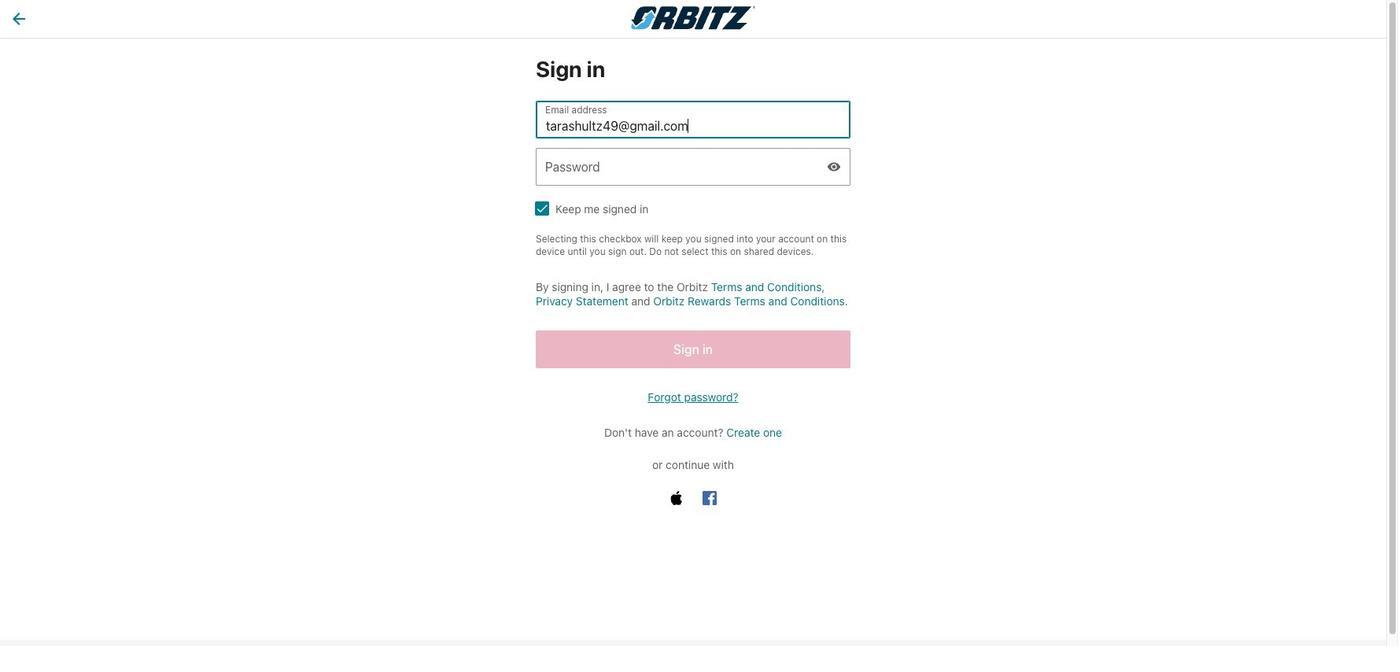 Task type: locate. For each thing, give the bounding box(es) containing it.
None email field
[[536, 101, 851, 139]]

facebook image
[[703, 491, 717, 505]]

small image
[[827, 160, 841, 174]]

None password field
[[536, 148, 851, 186]]

dialog
[[0, 640, 1387, 646]]

go back image
[[9, 9, 28, 28], [13, 13, 25, 25]]

apple image
[[670, 491, 684, 505]]



Task type: describe. For each thing, give the bounding box(es) containing it.
orbitz image
[[631, 6, 755, 30]]



Task type: vqa. For each thing, say whether or not it's contained in the screenshot.
facebook IMAGE
yes



